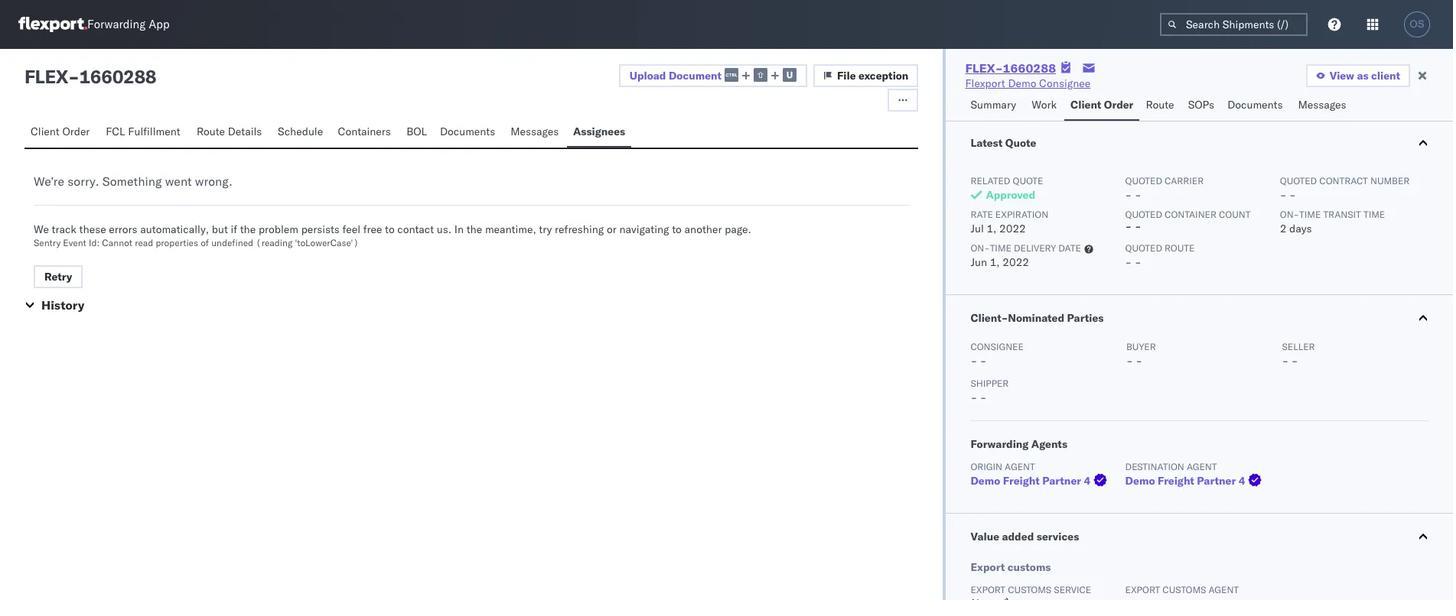 Task type: locate. For each thing, give the bounding box(es) containing it.
client
[[1071, 98, 1102, 112], [31, 125, 60, 139]]

event
[[63, 237, 86, 249]]

route inside button
[[197, 125, 225, 139]]

partner for origin agent
[[1043, 475, 1082, 488]]

id:
[[89, 237, 100, 249]]

rate
[[971, 209, 993, 220]]

partner down agents on the right bottom of page
[[1043, 475, 1082, 488]]

destination
[[1126, 462, 1185, 473]]

details
[[228, 125, 262, 139]]

export for export customs service
[[971, 585, 1006, 596]]

customs down value added services "button" on the bottom right of page
[[1163, 585, 1207, 596]]

2 4 from the left
[[1239, 475, 1246, 488]]

0 horizontal spatial documents button
[[434, 118, 505, 148]]

export customs agent
[[1126, 585, 1239, 596]]

route details button
[[191, 118, 272, 148]]

demo freight partner 4 link
[[971, 474, 1111, 489], [1126, 474, 1266, 489]]

0 vertical spatial messages
[[1299, 98, 1347, 112]]

flexport. image
[[18, 17, 87, 32]]

we
[[34, 223, 49, 237]]

demo freight partner 4 link for origin agent
[[971, 474, 1111, 489]]

documents right sops button
[[1228, 98, 1283, 112]]

quoted left contract
[[1281, 175, 1318, 187]]

properties
[[156, 237, 198, 249]]

route left details
[[197, 125, 225, 139]]

demo down origin at bottom right
[[971, 475, 1001, 488]]

order left the fcl
[[62, 125, 90, 139]]

1 vertical spatial forwarding
[[971, 438, 1029, 452]]

0 horizontal spatial route
[[197, 125, 225, 139]]

0 vertical spatial 1,
[[987, 222, 997, 236]]

customs down export customs
[[1008, 585, 1052, 596]]

wrong.
[[195, 174, 233, 189]]

2 to from the left
[[672, 223, 682, 237]]

0 horizontal spatial forwarding
[[87, 17, 146, 32]]

1, right jun
[[990, 256, 1000, 269]]

track
[[52, 223, 77, 237]]

time up "days"
[[1300, 209, 1322, 220]]

0 vertical spatial documents
[[1228, 98, 1283, 112]]

1 vertical spatial documents
[[440, 125, 495, 139]]

1 horizontal spatial client order
[[1071, 98, 1134, 112]]

to right free
[[385, 223, 395, 237]]

1 horizontal spatial 1660288
[[1003, 60, 1057, 76]]

1,
[[987, 222, 997, 236], [990, 256, 1000, 269]]

1 horizontal spatial partner
[[1198, 475, 1237, 488]]

partner down destination agent
[[1198, 475, 1237, 488]]

0 vertical spatial client
[[1071, 98, 1102, 112]]

agents
[[1032, 438, 1068, 452]]

0 horizontal spatial order
[[62, 125, 90, 139]]

0 vertical spatial consignee
[[1040, 77, 1091, 90]]

0 horizontal spatial to
[[385, 223, 395, 237]]

quoted for quoted route - -
[[1126, 243, 1163, 254]]

flex
[[24, 65, 68, 88]]

1 horizontal spatial the
[[467, 223, 482, 237]]

1 freight from the left
[[1003, 475, 1040, 488]]

1 horizontal spatial on-
[[1281, 209, 1300, 220]]

documents
[[1228, 98, 1283, 112], [440, 125, 495, 139]]

freight
[[1003, 475, 1040, 488], [1158, 475, 1195, 488]]

demo freight partner 4 link for destination agent
[[1126, 474, 1266, 489]]

2022 down expiration
[[1000, 222, 1026, 236]]

1 horizontal spatial forwarding
[[971, 438, 1029, 452]]

value added services
[[971, 531, 1080, 544]]

client up we're
[[31, 125, 60, 139]]

1 demo freight partner 4 from the left
[[971, 475, 1091, 488]]

demo down flex-1660288 at the top
[[1009, 77, 1037, 90]]

1 vertical spatial on-
[[971, 243, 990, 254]]

demo
[[1009, 77, 1037, 90], [971, 475, 1001, 488], [1126, 475, 1156, 488]]

buyer - -
[[1127, 341, 1157, 368]]

0 vertical spatial client order
[[1071, 98, 1134, 112]]

1660288
[[1003, 60, 1057, 76], [79, 65, 156, 88]]

order left route "button"
[[1105, 98, 1134, 112]]

2 horizontal spatial demo
[[1126, 475, 1156, 488]]

read
[[135, 237, 153, 249]]

customs for export customs agent
[[1163, 585, 1207, 596]]

these
[[79, 223, 106, 237]]

1 vertical spatial order
[[62, 125, 90, 139]]

quoted inside quoted container count - -
[[1126, 209, 1163, 220]]

quoted left carrier
[[1126, 175, 1163, 187]]

upload document
[[630, 69, 722, 82]]

agent for origin agent
[[1005, 462, 1036, 473]]

on-
[[1281, 209, 1300, 220], [971, 243, 990, 254]]

2022
[[1000, 222, 1026, 236], [1003, 256, 1030, 269]]

0 vertical spatial route
[[1146, 98, 1175, 112]]

on- inside on-time transit time 2 days
[[1281, 209, 1300, 220]]

upload document button
[[619, 64, 808, 87]]

partner for destination agent
[[1198, 475, 1237, 488]]

value added services button
[[947, 514, 1454, 560]]

freight down origin agent
[[1003, 475, 1040, 488]]

the right if
[[240, 223, 256, 237]]

4
[[1084, 475, 1091, 488], [1239, 475, 1246, 488]]

client right work "button"
[[1071, 98, 1102, 112]]

forwarding for forwarding app
[[87, 17, 146, 32]]

order
[[1105, 98, 1134, 112], [62, 125, 90, 139]]

1660288 down forwarding app
[[79, 65, 156, 88]]

customs up export customs service
[[1008, 561, 1051, 575]]

export customs
[[971, 561, 1051, 575]]

1 vertical spatial 1,
[[990, 256, 1000, 269]]

client order for right client order 'button'
[[1071, 98, 1134, 112]]

in
[[455, 223, 464, 237]]

demo for destination agent
[[1126, 475, 1156, 488]]

0 horizontal spatial on-
[[971, 243, 990, 254]]

0 horizontal spatial demo freight partner 4
[[971, 475, 1091, 488]]

documents right bol button
[[440, 125, 495, 139]]

0 vertical spatial order
[[1105, 98, 1134, 112]]

1 partner from the left
[[1043, 475, 1082, 488]]

agent down forwarding agents
[[1005, 462, 1036, 473]]

consignee up work
[[1040, 77, 1091, 90]]

client order button up we're
[[24, 118, 100, 148]]

agent right destination on the right bottom of the page
[[1187, 462, 1218, 473]]

client order up we're
[[31, 125, 90, 139]]

1 horizontal spatial client
[[1071, 98, 1102, 112]]

route button
[[1140, 91, 1182, 121]]

0 horizontal spatial messages button
[[505, 118, 567, 148]]

demo freight partner 4
[[971, 475, 1091, 488], [1126, 475, 1246, 488]]

1 vertical spatial client order
[[31, 125, 90, 139]]

bol
[[407, 125, 427, 139]]

1 vertical spatial route
[[197, 125, 225, 139]]

0 horizontal spatial demo
[[971, 475, 1001, 488]]

messages left assignees
[[511, 125, 559, 139]]

demo freight partner 4 down destination agent
[[1126, 475, 1246, 488]]

on- for on-time transit time 2 days
[[1281, 209, 1300, 220]]

app
[[149, 17, 170, 32]]

forwarding up origin agent
[[971, 438, 1029, 452]]

1 vertical spatial consignee
[[971, 341, 1024, 353]]

0 vertical spatial 2022
[[1000, 222, 1026, 236]]

quoted inside quoted route - -
[[1126, 243, 1163, 254]]

agent
[[1005, 462, 1036, 473], [1187, 462, 1218, 473], [1209, 585, 1239, 596]]

contract
[[1320, 175, 1369, 187]]

1 horizontal spatial to
[[672, 223, 682, 237]]

export right service
[[1126, 585, 1161, 596]]

0 horizontal spatial freight
[[1003, 475, 1040, 488]]

services
[[1037, 531, 1080, 544]]

demo freight partner 4 link down destination agent
[[1126, 474, 1266, 489]]

client for right client order 'button'
[[1071, 98, 1102, 112]]

demo down destination on the right bottom of the page
[[1126, 475, 1156, 488]]

0 horizontal spatial demo freight partner 4 link
[[971, 474, 1111, 489]]

demo freight partner 4 link down agents on the right bottom of page
[[971, 474, 1111, 489]]

1 horizontal spatial order
[[1105, 98, 1134, 112]]

0 horizontal spatial 4
[[1084, 475, 1091, 488]]

client-
[[971, 312, 1008, 325]]

1 horizontal spatial freight
[[1158, 475, 1195, 488]]

1 horizontal spatial route
[[1146, 98, 1175, 112]]

1 horizontal spatial 4
[[1239, 475, 1246, 488]]

quoted container count - -
[[1126, 209, 1251, 233]]

destination agent
[[1126, 462, 1218, 473]]

client order button
[[1065, 91, 1140, 121], [24, 118, 100, 148]]

sops
[[1189, 98, 1215, 112]]

history button
[[41, 298, 84, 313]]

feel
[[343, 223, 361, 237]]

sorry.
[[68, 174, 99, 189]]

messages button
[[1293, 91, 1355, 121], [505, 118, 567, 148]]

2022 inside quoted contract number - - rate expiration jul 1, 2022
[[1000, 222, 1026, 236]]

2 freight from the left
[[1158, 475, 1195, 488]]

0 horizontal spatial the
[[240, 223, 256, 237]]

1 horizontal spatial demo
[[1009, 77, 1037, 90]]

1 horizontal spatial time
[[1300, 209, 1322, 220]]

export customs service
[[971, 585, 1092, 596]]

export down export customs
[[971, 585, 1006, 596]]

1 horizontal spatial documents
[[1228, 98, 1283, 112]]

on- up jun
[[971, 243, 990, 254]]

2022 down on-time delivery date in the right top of the page
[[1003, 256, 1030, 269]]

0 horizontal spatial partner
[[1043, 475, 1082, 488]]

latest quote button
[[947, 120, 1454, 166]]

messages button left assignees
[[505, 118, 567, 148]]

added
[[1002, 531, 1034, 544]]

cannot
[[102, 237, 132, 249]]

client order for the left client order 'button'
[[31, 125, 90, 139]]

to left another
[[672, 223, 682, 237]]

4 for destination agent
[[1239, 475, 1246, 488]]

client order button right work
[[1065, 91, 1140, 121]]

1 horizontal spatial consignee
[[1040, 77, 1091, 90]]

time up jun 1, 2022
[[990, 243, 1012, 254]]

origin agent
[[971, 462, 1036, 473]]

2 partner from the left
[[1198, 475, 1237, 488]]

to
[[385, 223, 395, 237], [672, 223, 682, 237]]

demo freight partner 4 for origin
[[971, 475, 1091, 488]]

route inside "button"
[[1146, 98, 1175, 112]]

1 horizontal spatial demo freight partner 4 link
[[1126, 474, 1266, 489]]

2 the from the left
[[467, 223, 482, 237]]

on- up 2
[[1281, 209, 1300, 220]]

went
[[165, 174, 192, 189]]

jun 1, 2022
[[971, 256, 1030, 269]]

1, right jul in the top right of the page
[[987, 222, 997, 236]]

file
[[838, 69, 856, 83]]

documents button right the bol
[[434, 118, 505, 148]]

0 horizontal spatial consignee
[[971, 341, 1024, 353]]

1 4 from the left
[[1084, 475, 1091, 488]]

time right the transit at the right top
[[1364, 209, 1386, 220]]

0 horizontal spatial documents
[[440, 125, 495, 139]]

client order right work "button"
[[1071, 98, 1134, 112]]

1 horizontal spatial demo freight partner 4
[[1126, 475, 1246, 488]]

0 vertical spatial forwarding
[[87, 17, 146, 32]]

0 vertical spatial on-
[[1281, 209, 1300, 220]]

1 vertical spatial client
[[31, 125, 60, 139]]

quoted down quoted carrier - -
[[1126, 209, 1163, 220]]

2 demo freight partner 4 from the left
[[1126, 475, 1246, 488]]

quoted inside quoted carrier - -
[[1126, 175, 1163, 187]]

demo freight partner 4 down origin agent
[[971, 475, 1091, 488]]

the right in at the left top of the page
[[467, 223, 482, 237]]

demo for origin agent
[[971, 475, 1001, 488]]

documents button right "sops"
[[1222, 91, 1293, 121]]

forwarding left 'app'
[[87, 17, 146, 32]]

route left "sops"
[[1146, 98, 1175, 112]]

os button
[[1400, 7, 1435, 42]]

0 horizontal spatial client
[[31, 125, 60, 139]]

0 horizontal spatial client order
[[31, 125, 90, 139]]

page.
[[725, 223, 752, 237]]

fcl fulfillment
[[106, 125, 180, 139]]

1660288 up flexport demo consignee
[[1003, 60, 1057, 76]]

or
[[607, 223, 617, 237]]

containers
[[338, 125, 391, 139]]

exception
[[859, 69, 909, 83]]

freight down destination agent
[[1158, 475, 1195, 488]]

messages down view on the top of page
[[1299, 98, 1347, 112]]

export down value
[[971, 561, 1005, 575]]

consignee down client-
[[971, 341, 1024, 353]]

on- for on-time delivery date
[[971, 243, 990, 254]]

1 demo freight partner 4 link from the left
[[971, 474, 1111, 489]]

0 horizontal spatial messages
[[511, 125, 559, 139]]

quote
[[1006, 136, 1037, 150]]

quoted left route
[[1126, 243, 1163, 254]]

customs
[[1008, 561, 1051, 575], [1008, 585, 1052, 596], [1163, 585, 1207, 596]]

messages
[[1299, 98, 1347, 112], [511, 125, 559, 139]]

quoted inside quoted contract number - - rate expiration jul 1, 2022
[[1281, 175, 1318, 187]]

messages button down view on the top of page
[[1293, 91, 1355, 121]]

0 horizontal spatial time
[[990, 243, 1012, 254]]

2 demo freight partner 4 link from the left
[[1126, 474, 1266, 489]]



Task type: vqa. For each thing, say whether or not it's contained in the screenshot.
the 0 corresponding to hashtag
no



Task type: describe. For each thing, give the bounding box(es) containing it.
export for export customs
[[971, 561, 1005, 575]]

route for route
[[1146, 98, 1175, 112]]

forwarding app link
[[18, 17, 170, 32]]

1 horizontal spatial documents button
[[1222, 91, 1293, 121]]

something
[[102, 174, 162, 189]]

documents for the rightmost documents button
[[1228, 98, 1283, 112]]

1 horizontal spatial messages
[[1299, 98, 1347, 112]]

time for on-time transit time 2 days
[[1300, 209, 1322, 220]]

on-time delivery date
[[971, 243, 1082, 254]]

demo freight partner 4 for destination
[[1126, 475, 1246, 488]]

containers button
[[332, 118, 401, 148]]

sops button
[[1182, 91, 1222, 121]]

documents for documents button to the left
[[440, 125, 495, 139]]

carrier
[[1165, 175, 1204, 187]]

bol button
[[401, 118, 434, 148]]

number
[[1371, 175, 1410, 187]]

forwarding app
[[87, 17, 170, 32]]

value
[[971, 531, 1000, 544]]

buyer
[[1127, 341, 1157, 353]]

client for the left client order 'button'
[[31, 125, 60, 139]]

(reading
[[256, 237, 293, 249]]

sentry
[[34, 237, 61, 249]]

jun
[[971, 256, 988, 269]]

Search Shipments (/) text field
[[1161, 13, 1308, 36]]

1 vertical spatial 2022
[[1003, 256, 1030, 269]]

another
[[685, 223, 722, 237]]

1 to from the left
[[385, 223, 395, 237]]

freight for destination
[[1158, 475, 1195, 488]]

count
[[1220, 209, 1251, 220]]

customs for export customs
[[1008, 561, 1051, 575]]

export for export customs agent
[[1126, 585, 1161, 596]]

flex-1660288 link
[[966, 60, 1057, 76]]

0 horizontal spatial client order button
[[24, 118, 100, 148]]

agent for destination agent
[[1187, 462, 1218, 473]]

days
[[1290, 222, 1313, 236]]

quoted for quoted contract number - - rate expiration jul 1, 2022
[[1281, 175, 1318, 187]]

0 horizontal spatial 1660288
[[79, 65, 156, 88]]

errors
[[109, 223, 137, 237]]

related
[[971, 175, 1011, 187]]

1 horizontal spatial messages button
[[1293, 91, 1355, 121]]

retry button
[[34, 266, 83, 289]]

flex - 1660288
[[24, 65, 156, 88]]

freight for origin
[[1003, 475, 1040, 488]]

schedule button
[[272, 118, 332, 148]]

container
[[1165, 209, 1217, 220]]

customs for export customs service
[[1008, 585, 1052, 596]]

of
[[201, 237, 209, 249]]

transit
[[1324, 209, 1362, 220]]

history
[[41, 298, 84, 313]]

consignee - -
[[971, 341, 1024, 368]]

contact
[[398, 223, 434, 237]]

automatically,
[[140, 223, 209, 237]]

route details
[[197, 125, 262, 139]]

refreshing
[[555, 223, 604, 237]]

work
[[1032, 98, 1057, 112]]

retry
[[44, 270, 72, 284]]

quote
[[1013, 175, 1044, 187]]

us.
[[437, 223, 452, 237]]

route
[[1165, 243, 1195, 254]]

client
[[1372, 69, 1401, 83]]

agent down value added services "button" on the bottom right of page
[[1209, 585, 1239, 596]]

upload
[[630, 69, 666, 82]]

meantime,
[[485, 223, 536, 237]]

origin
[[971, 462, 1003, 473]]

try
[[539, 223, 552, 237]]

undefined
[[211, 237, 253, 249]]

'tolowercase')
[[295, 237, 359, 249]]

latest
[[971, 136, 1003, 150]]

forwarding agents
[[971, 438, 1068, 452]]

1 the from the left
[[240, 223, 256, 237]]

file exception
[[838, 69, 909, 83]]

1, inside quoted contract number - - rate expiration jul 1, 2022
[[987, 222, 997, 236]]

os
[[1410, 18, 1425, 30]]

document
[[669, 69, 722, 82]]

2
[[1281, 222, 1287, 236]]

schedule
[[278, 125, 323, 139]]

summary
[[971, 98, 1017, 112]]

1 horizontal spatial client order button
[[1065, 91, 1140, 121]]

view as client button
[[1307, 64, 1411, 87]]

jul
[[971, 222, 984, 236]]

date
[[1059, 243, 1082, 254]]

forwarding for forwarding agents
[[971, 438, 1029, 452]]

free
[[363, 223, 382, 237]]

related quote
[[971, 175, 1044, 187]]

1 vertical spatial messages
[[511, 125, 559, 139]]

shipper - -
[[971, 378, 1009, 405]]

quoted for quoted carrier - -
[[1126, 175, 1163, 187]]

shipper
[[971, 378, 1009, 390]]

fcl fulfillment button
[[100, 118, 191, 148]]

flexport
[[966, 77, 1006, 90]]

quoted route - -
[[1126, 243, 1195, 269]]

time for on-time delivery date
[[990, 243, 1012, 254]]

but
[[212, 223, 228, 237]]

if
[[231, 223, 237, 237]]

seller
[[1283, 341, 1316, 353]]

route for route details
[[197, 125, 225, 139]]

quoted for quoted container count - -
[[1126, 209, 1163, 220]]

parties
[[1068, 312, 1104, 325]]

flexport demo consignee link
[[966, 76, 1091, 91]]

fulfillment
[[128, 125, 180, 139]]

persists
[[301, 223, 340, 237]]

navigating
[[620, 223, 670, 237]]

4 for origin agent
[[1084, 475, 1091, 488]]

2 horizontal spatial time
[[1364, 209, 1386, 220]]



